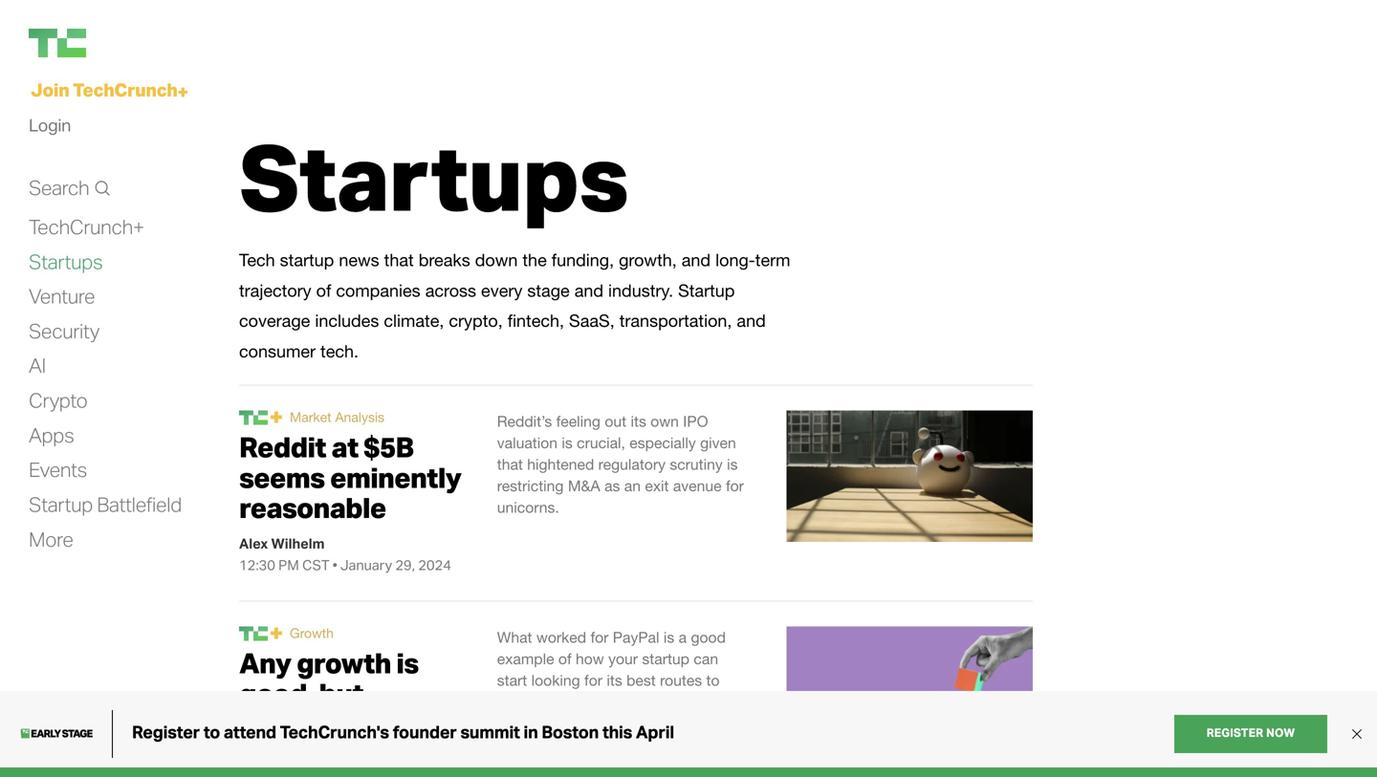 Task type: vqa. For each thing, say whether or not it's contained in the screenshot.
Equity podcast logo to the bottom
no



Task type: locate. For each thing, give the bounding box(es) containing it.
2 vertical spatial and
[[737, 464, 766, 484]]

join techcrunch +
[[31, 78, 188, 103]]

out
[[605, 566, 627, 583]]

techcrunch image for the topmost techcrunch link
[[29, 29, 86, 57]]

that inside reddit's feeling out its own ipo valuation is crucial, especially given that hightened regulatory scrutiny is restricting m&a as an exit avenue for unicorns.
[[497, 609, 523, 627]]

0 vertical spatial and
[[682, 403, 711, 423]]

and up saas,
[[575, 434, 604, 454]]

is
[[562, 587, 573, 605], [727, 609, 738, 627]]

that up companies
[[384, 403, 414, 423]]

reddit at $5b seems eminently reasonable link
[[239, 582, 461, 678]]

1 vertical spatial that
[[497, 609, 523, 627]]

0 vertical spatial techcrunch image
[[29, 29, 86, 57]]

security
[[29, 318, 99, 343]]

own
[[651, 566, 679, 583]]

startups up venture
[[29, 249, 103, 274]]

long-
[[716, 403, 755, 423]]

crypto
[[29, 388, 88, 413]]

techcrunch link up techcrunch
[[29, 29, 220, 57]]

events
[[29, 457, 87, 482]]

1 vertical spatial startup
[[29, 492, 93, 517]]

transportation,
[[620, 464, 732, 484]]

1 vertical spatial is
[[727, 609, 738, 627]]

•
[[332, 709, 338, 727]]

0 horizontal spatial startup
[[29, 492, 93, 517]]

1 vertical spatial techcrunch image
[[239, 564, 268, 578]]

1 horizontal spatial techcrunch image
[[239, 564, 268, 578]]

and
[[682, 403, 711, 423], [575, 434, 604, 454], [737, 464, 766, 484]]

cst
[[302, 709, 330, 727]]

1 horizontal spatial and
[[682, 403, 711, 423]]

for
[[726, 630, 744, 648]]

1 horizontal spatial that
[[497, 609, 523, 627]]

industry.
[[608, 434, 673, 454]]

0 horizontal spatial techcrunch image
[[29, 29, 86, 57]]

consumer
[[239, 494, 316, 515]]

startup down long-
[[678, 434, 735, 454]]

seems
[[239, 613, 325, 648]]

includes
[[315, 464, 379, 484]]

and down long-
[[737, 464, 766, 484]]

that down valuation
[[497, 609, 523, 627]]

startup
[[678, 434, 735, 454], [29, 492, 93, 517]]

0 horizontal spatial startups
[[29, 249, 103, 274]]

0 horizontal spatial that
[[384, 403, 414, 423]]

startups up breaks
[[239, 273, 628, 386]]

the
[[523, 403, 547, 423]]

venture
[[29, 284, 95, 309]]

advertisement element
[[239, 12, 1167, 252]]

reddit's
[[497, 566, 552, 583]]

techcrunch link
[[29, 29, 220, 57], [239, 564, 268, 578]]

more link
[[29, 527, 73, 553]]

analysis
[[335, 562, 385, 578]]

reddit at $5b seems eminently reasonable alex wilhelm 12:30 pm cst • january 29, 2024
[[239, 582, 461, 727]]

techcrunch image left plus bold "image"
[[239, 564, 268, 578]]

12:30
[[239, 709, 275, 727]]

crypto link
[[29, 388, 88, 414]]

ai
[[29, 353, 46, 378]]

is up hightened
[[562, 587, 573, 605]]

1 vertical spatial techcrunch link
[[239, 564, 268, 578]]

0 vertical spatial is
[[562, 587, 573, 605]]

0 vertical spatial startup
[[678, 434, 735, 454]]

is up for
[[727, 609, 738, 627]]

plus bold image
[[271, 565, 282, 576]]

feeling
[[556, 566, 601, 583]]

startup down events link
[[29, 492, 93, 517]]

0 horizontal spatial and
[[575, 434, 604, 454]]

its
[[631, 566, 646, 583]]

+
[[178, 80, 188, 103]]

news
[[339, 403, 379, 423]]

search image
[[94, 179, 110, 198]]

given
[[700, 587, 736, 605]]

companies
[[336, 434, 421, 454]]

1 horizontal spatial startup
[[678, 434, 735, 454]]

techcrunch link left plus bold "image"
[[239, 564, 268, 578]]

0 horizontal spatial techcrunch link
[[29, 29, 220, 57]]

tech startup news that breaks down the funding, growth, and long-term trajectory of companies across every stage and industry. startup coverage includes climate, crypto, fintech, saas, transportation, and consumer tech.
[[239, 403, 790, 515]]

and left long-
[[682, 403, 711, 423]]

techcrunch+
[[29, 214, 144, 239]]

fintech,
[[508, 464, 564, 484]]

that
[[384, 403, 414, 423], [497, 609, 523, 627]]

startup
[[280, 403, 334, 423]]

an
[[624, 630, 641, 648]]

scrutiny
[[670, 609, 723, 627]]

alex
[[239, 688, 268, 706]]

0 vertical spatial that
[[384, 403, 414, 423]]

1 horizontal spatial techcrunch link
[[239, 564, 268, 578]]

market analysis
[[290, 562, 385, 578]]

every
[[481, 434, 523, 454]]

growth,
[[619, 403, 677, 423]]

crucial,
[[577, 587, 625, 605]]

coverage
[[239, 464, 310, 484]]

that inside 'tech startup news that breaks down the funding, growth, and long-term trajectory of companies across every stage and industry. startup coverage includes climate, crypto, fintech, saas, transportation, and consumer tech.'
[[384, 403, 414, 423]]

techcrunch image
[[29, 29, 86, 57], [239, 564, 268, 578]]

techcrunch image up join
[[29, 29, 86, 57]]



Task type: describe. For each thing, give the bounding box(es) containing it.
0 vertical spatial techcrunch link
[[29, 29, 220, 57]]

apps link
[[29, 423, 74, 448]]

0 horizontal spatial is
[[562, 587, 573, 605]]

of
[[316, 434, 331, 454]]

down
[[475, 403, 518, 423]]

january
[[340, 709, 392, 727]]

stage
[[527, 434, 570, 454]]

hightened
[[527, 609, 594, 627]]

ipo
[[683, 566, 708, 583]]

market analysis link
[[290, 562, 385, 578]]

pm
[[278, 709, 299, 727]]

reasonable
[[239, 643, 386, 678]]

reddit's feeling out its own ipo valuation is crucial, especially given that hightened regulatory scrutiny is restricting m&a as an exit avenue for unicorns.
[[497, 566, 744, 670]]

breaks
[[419, 403, 470, 423]]

29,
[[395, 709, 415, 727]]

join
[[31, 78, 69, 101]]

especially
[[630, 587, 696, 605]]

techcrunch+ link
[[29, 214, 144, 240]]

eminently
[[330, 613, 461, 648]]

saas,
[[569, 464, 615, 484]]

venture link
[[29, 284, 95, 309]]

security link
[[29, 318, 99, 344]]

more
[[29, 527, 73, 552]]

1 horizontal spatial is
[[727, 609, 738, 627]]

techcrunch image for techcrunch link to the right
[[239, 564, 268, 578]]

avenue
[[673, 630, 722, 648]]

1 horizontal spatial startups
[[239, 273, 628, 386]]

reddit
[[239, 582, 326, 617]]

tech.
[[320, 494, 359, 515]]

climate,
[[384, 464, 444, 484]]

techcrunch
[[73, 78, 178, 101]]

unicorns.
[[497, 652, 559, 670]]

startups link
[[29, 249, 103, 275]]

login
[[29, 114, 71, 136]]

across
[[425, 434, 476, 454]]

2024
[[418, 709, 451, 727]]

market
[[290, 562, 331, 578]]

exit
[[645, 630, 669, 648]]

trajectory
[[239, 434, 311, 454]]

battlefield
[[97, 492, 182, 517]]

valuation
[[497, 587, 558, 605]]

regulatory
[[598, 609, 666, 627]]

apps
[[29, 423, 74, 447]]

2 horizontal spatial and
[[737, 464, 766, 484]]

restricting
[[497, 630, 564, 648]]

$5b
[[364, 582, 414, 617]]

startup battlefield link
[[29, 492, 182, 518]]

alex wilhelm link
[[239, 688, 325, 706]]

tech
[[239, 403, 275, 423]]

events link
[[29, 457, 87, 483]]

login link
[[29, 110, 71, 140]]

crypto,
[[449, 464, 503, 484]]

funding,
[[552, 403, 614, 423]]

1 vertical spatial and
[[575, 434, 604, 454]]

as
[[605, 630, 620, 648]]

startup inside 'tech startup news that breaks down the funding, growth, and long-term trajectory of companies across every stage and industry. startup coverage includes climate, crypto, fintech, saas, transportation, and consumer tech.'
[[678, 434, 735, 454]]

at
[[331, 582, 358, 617]]

search
[[29, 175, 89, 200]]

ai link
[[29, 353, 46, 379]]

wilhelm
[[271, 688, 325, 706]]

startup battlefield
[[29, 492, 182, 517]]

term
[[755, 403, 790, 423]]

m&a
[[568, 630, 600, 648]]



